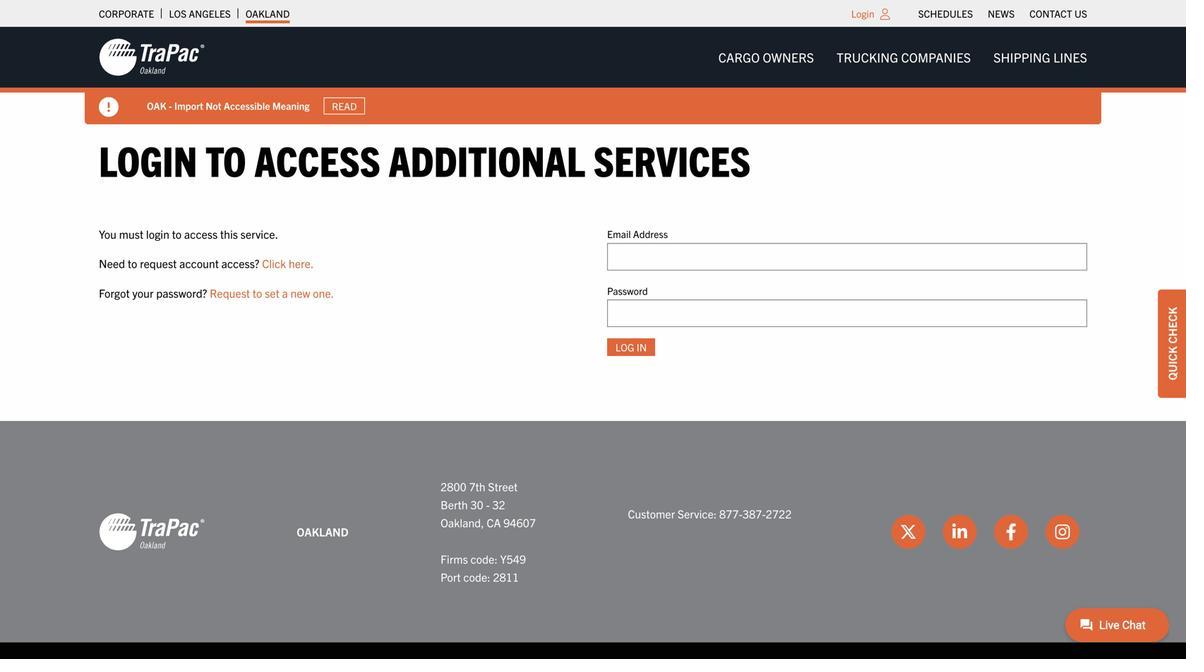 Task type: vqa. For each thing, say whether or not it's contained in the screenshot.
2nd the 'Oakland' image from the bottom
yes



Task type: locate. For each thing, give the bounding box(es) containing it.
- right oak
[[169, 99, 172, 112]]

a
[[282, 286, 288, 300]]

0 horizontal spatial oakland
[[246, 7, 290, 20]]

0 vertical spatial oakland
[[246, 7, 290, 20]]

2722
[[766, 506, 792, 521]]

0 horizontal spatial login
[[99, 134, 197, 185]]

click here. link
[[262, 256, 314, 270]]

y549
[[501, 552, 526, 566]]

2800
[[441, 479, 467, 493]]

solid image
[[99, 97, 119, 117]]

code:
[[471, 552, 498, 566], [464, 570, 491, 584]]

access
[[184, 227, 218, 241]]

- left '32' in the bottom left of the page
[[486, 497, 490, 512]]

0 vertical spatial -
[[169, 99, 172, 112]]

street
[[488, 479, 518, 493]]

oak - import not accessible meaning
[[147, 99, 310, 112]]

code: right the port on the left of the page
[[464, 570, 491, 584]]

footer
[[0, 421, 1187, 659]]

set
[[265, 286, 280, 300]]

trucking companies link
[[826, 43, 983, 71]]

lines
[[1054, 49, 1088, 65]]

additional
[[389, 134, 586, 185]]

to left set
[[253, 286, 262, 300]]

oakland
[[246, 7, 290, 20], [297, 525, 349, 539]]

corporate
[[99, 7, 154, 20]]

menu bar containing cargo owners
[[708, 43, 1099, 71]]

quick
[[1166, 346, 1180, 380]]

banner containing cargo owners
[[0, 27, 1187, 124]]

read
[[332, 100, 357, 112]]

0 vertical spatial login
[[852, 7, 875, 20]]

quick check
[[1166, 307, 1180, 380]]

request to set a new one. link
[[210, 286, 334, 300]]

menu bar
[[911, 4, 1095, 23], [708, 43, 1099, 71]]

light image
[[881, 8, 891, 20]]

trucking
[[837, 49, 899, 65]]

login inside main content
[[99, 134, 197, 185]]

to right login
[[172, 227, 182, 241]]

login for login link
[[852, 7, 875, 20]]

2800 7th street berth 30 - 32 oakland, ca 94607
[[441, 479, 536, 530]]

1 vertical spatial -
[[486, 497, 490, 512]]

oakland inside footer
[[297, 525, 349, 539]]

new
[[291, 286, 310, 300]]

-
[[169, 99, 172, 112], [486, 497, 490, 512]]

import
[[174, 99, 203, 112]]

menu bar inside banner
[[708, 43, 1099, 71]]

shipping lines link
[[983, 43, 1099, 71]]

30
[[471, 497, 484, 512]]

angeles
[[189, 7, 231, 20]]

oak
[[147, 99, 167, 112]]

services
[[594, 134, 751, 185]]

login to access additional services
[[99, 134, 751, 185]]

1 horizontal spatial login
[[852, 7, 875, 20]]

login left light icon
[[852, 7, 875, 20]]

1 vertical spatial code:
[[464, 570, 491, 584]]

0 horizontal spatial -
[[169, 99, 172, 112]]

you
[[99, 227, 117, 241]]

32
[[493, 497, 506, 512]]

menu bar up shipping
[[911, 4, 1095, 23]]

None submit
[[608, 338, 656, 356]]

service.
[[241, 227, 278, 241]]

schedules link
[[919, 4, 974, 23]]

menu bar down light icon
[[708, 43, 1099, 71]]

access?
[[222, 256, 260, 270]]

need
[[99, 256, 125, 270]]

1 vertical spatial menu bar
[[708, 43, 1099, 71]]

login down oak
[[99, 134, 197, 185]]

to right the need
[[128, 256, 137, 270]]

to
[[206, 134, 246, 185], [172, 227, 182, 241], [128, 256, 137, 270], [253, 286, 262, 300]]

quick check link
[[1159, 289, 1187, 398]]

your
[[132, 286, 154, 300]]

387-
[[743, 506, 766, 521]]

1 horizontal spatial -
[[486, 497, 490, 512]]

1 vertical spatial login
[[99, 134, 197, 185]]

banner
[[0, 27, 1187, 124]]

0 vertical spatial oakland image
[[99, 37, 205, 77]]

1 vertical spatial oakland image
[[99, 512, 205, 552]]

customer
[[628, 506, 675, 521]]

1 oakland image from the top
[[99, 37, 205, 77]]

none submit inside login to access additional services main content
[[608, 338, 656, 356]]

you must login to access this service.
[[99, 227, 278, 241]]

7th
[[469, 479, 486, 493]]

oakland image
[[99, 37, 205, 77], [99, 512, 205, 552]]

0 vertical spatial menu bar
[[911, 4, 1095, 23]]

1 horizontal spatial oakland
[[297, 525, 349, 539]]

code: up "2811"
[[471, 552, 498, 566]]

login
[[852, 7, 875, 20], [99, 134, 197, 185]]

request
[[140, 256, 177, 270]]

1 vertical spatial oakland
[[297, 525, 349, 539]]



Task type: describe. For each thing, give the bounding box(es) containing it.
customer service: 877-387-2722
[[628, 506, 792, 521]]

news
[[989, 7, 1015, 20]]

0 vertical spatial code:
[[471, 552, 498, 566]]

oakland,
[[441, 516, 484, 530]]

meaning
[[272, 99, 310, 112]]

address
[[634, 228, 668, 240]]

login for login to access additional services
[[99, 134, 197, 185]]

berth
[[441, 497, 468, 512]]

check
[[1166, 307, 1180, 344]]

oakland link
[[246, 4, 290, 23]]

click
[[262, 256, 286, 270]]

schedules
[[919, 7, 974, 20]]

Password password field
[[608, 300, 1088, 327]]

shipping
[[994, 49, 1051, 65]]

need to request account access? click here.
[[99, 256, 314, 270]]

cargo
[[719, 49, 760, 65]]

- inside banner
[[169, 99, 172, 112]]

email
[[608, 228, 631, 240]]

ca
[[487, 516, 501, 530]]

firms
[[441, 552, 468, 566]]

account
[[179, 256, 219, 270]]

this
[[220, 227, 238, 241]]

forgot your password? request to set a new one.
[[99, 286, 334, 300]]

firms code:  y549 port code:  2811
[[441, 552, 526, 584]]

cargo owners
[[719, 49, 815, 65]]

port
[[441, 570, 461, 584]]

footer containing 2800 7th street
[[0, 421, 1187, 659]]

to down oak - import not accessible meaning
[[206, 134, 246, 185]]

login link
[[852, 7, 875, 20]]

cargo owners link
[[708, 43, 826, 71]]

login to access additional services main content
[[85, 134, 1102, 379]]

email address
[[608, 228, 668, 240]]

menu bar containing schedules
[[911, 4, 1095, 23]]

login
[[146, 227, 169, 241]]

contact us link
[[1030, 4, 1088, 23]]

trucking companies
[[837, 49, 972, 65]]

contact
[[1030, 7, 1073, 20]]

password
[[608, 284, 648, 297]]

los angeles
[[169, 7, 231, 20]]

not
[[206, 99, 222, 112]]

los angeles link
[[169, 4, 231, 23]]

877-
[[720, 506, 743, 521]]

forgot
[[99, 286, 130, 300]]

2811
[[493, 570, 519, 584]]

service:
[[678, 506, 717, 521]]

news link
[[989, 4, 1015, 23]]

- inside 2800 7th street berth 30 - 32 oakland, ca 94607
[[486, 497, 490, 512]]

password?
[[156, 286, 207, 300]]

los
[[169, 7, 187, 20]]

us
[[1075, 7, 1088, 20]]

read link
[[324, 97, 365, 115]]

companies
[[902, 49, 972, 65]]

here.
[[289, 256, 314, 270]]

accessible
[[224, 99, 270, 112]]

one.
[[313, 286, 334, 300]]

94607
[[504, 516, 536, 530]]

contact us
[[1030, 7, 1088, 20]]

owners
[[763, 49, 815, 65]]

Email Address text field
[[608, 243, 1088, 270]]

access
[[255, 134, 381, 185]]

must
[[119, 227, 144, 241]]

corporate link
[[99, 4, 154, 23]]

shipping lines
[[994, 49, 1088, 65]]

request
[[210, 286, 250, 300]]

2 oakland image from the top
[[99, 512, 205, 552]]



